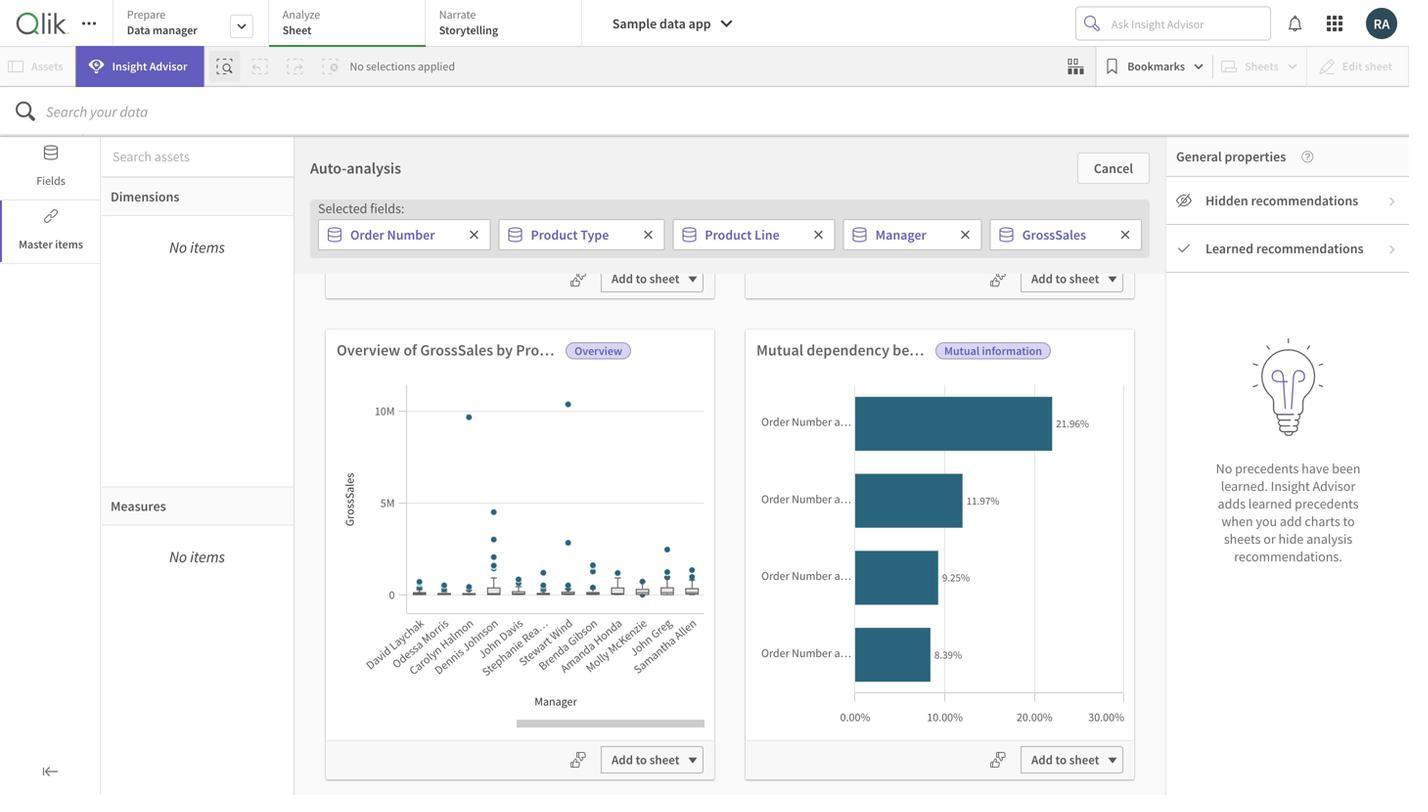 Task type: describe. For each thing, give the bounding box(es) containing it.
you inside explore your data directly or let qlik generate insights for you with
[[487, 557, 508, 574]]

general
[[1176, 148, 1222, 165]]

overview for overview
[[575, 344, 622, 359]]

2 master items button from the left
[[2, 201, 100, 262]]

1 vertical spatial insight advisor
[[99, 104, 187, 122]]

Ask Insight Advisor text field
[[1108, 8, 1270, 39]]

3 deselect field image from the left
[[1120, 229, 1131, 241]]

no for no precedents have been learned. insight advisor adds learned precedents when you add charts to sheets or hide analysis recommendations.
[[1216, 460, 1233, 478]]

data left the using at the bottom of the page
[[744, 530, 769, 548]]

narrate storytelling
[[439, 7, 498, 38]]

below
[[588, 266, 648, 295]]

insight down 'generate'
[[395, 584, 432, 601]]

using
[[772, 530, 803, 548]]

measures
[[111, 498, 166, 515]]

advisor inside no precedents have been learned. insight advisor adds learned precedents when you add charts to sheets or hide analysis recommendations.
[[1313, 478, 1356, 495]]

to inside . any found insights can be saved to this sheet.
[[767, 586, 779, 604]]

measures no items
[[111, 498, 225, 567]]

line
[[755, 226, 780, 244]]

narrate
[[439, 7, 476, 22]]

hidden
[[1206, 192, 1249, 209]]

to inside "to start creating visualizations and build your new sheet."
[[1002, 530, 1014, 548]]

product right by
[[516, 341, 570, 360]]

general properties
[[1176, 148, 1286, 165]]

dimensions button
[[101, 177, 294, 216]]

selections
[[366, 59, 416, 74]]

learned
[[1206, 240, 1254, 257]]

an
[[489, 266, 514, 295]]

. for question?
[[765, 557, 769, 574]]

find
[[606, 530, 632, 548]]

learned recommendations
[[1206, 240, 1364, 257]]

deselect field image for manager
[[960, 229, 972, 241]]

sample data app
[[612, 15, 711, 32]]

analyze
[[283, 7, 320, 22]]

number
[[387, 226, 435, 244]]

adding
[[787, 266, 856, 295]]

master
[[19, 237, 53, 252]]

edit
[[932, 532, 954, 548]]

close smart search image
[[217, 59, 232, 74]]

new inside "to start creating visualizations and build your new sheet."
[[941, 586, 965, 604]]

explore for explore the data
[[398, 491, 448, 510]]

. any found insights can be saved to this sheet.
[[607, 557, 803, 630]]

product type
[[531, 226, 609, 244]]

sheets
[[1224, 531, 1261, 548]]

find new insights in the data using
[[606, 530, 803, 548]]

0 vertical spatial type
[[581, 226, 609, 244]]

explore your data directly or let qlik generate insights for you with
[[350, 530, 554, 574]]

add
[[1280, 513, 1302, 531]]

no items
[[169, 238, 225, 257]]

selected
[[318, 200, 367, 217]]

overview for overview of grosssales by product type and manager
[[337, 341, 400, 360]]

sample
[[612, 15, 657, 32]]

hide
[[1279, 531, 1304, 548]]

product line
[[705, 226, 780, 244]]

or inside explore your data directly or let qlik generate insights for you with
[[499, 530, 511, 548]]

auto-analysis
[[310, 159, 401, 178]]

start
[[1017, 530, 1043, 548]]

insight up can
[[674, 558, 710, 575]]

let
[[514, 530, 528, 548]]

sheet
[[283, 23, 312, 38]]

product for product line
[[705, 226, 752, 244]]

a
[[685, 491, 693, 510]]

this inside . save any insights you discover to this sheet.
[[491, 613, 512, 630]]

1 horizontal spatial the
[[722, 530, 741, 548]]

no selections applied
[[350, 59, 455, 74]]

learned
[[1249, 495, 1292, 513]]

analysis inside no precedents have been learned. insight advisor adds learned precedents when you add charts to sheets or hide analysis recommendations.
[[1307, 531, 1353, 548]]

choose
[[412, 266, 485, 295]]

by
[[496, 341, 513, 360]]

prepare
[[127, 7, 165, 22]]

be
[[714, 586, 728, 604]]

tab list inside the choose an option below to get started adding to this sheet... application
[[112, 0, 589, 49]]

discover
[[426, 613, 474, 630]]

no precedents have been learned. insight advisor adds learned precedents when you add charts to sheets or hide analysis recommendations.
[[1216, 460, 1361, 566]]

question?
[[696, 491, 762, 510]]

items inside measures no items
[[190, 548, 225, 567]]

fields:
[[370, 200, 405, 217]]

to start creating visualizations and build your new sheet.
[[865, 530, 1049, 604]]

your inside explore your data directly or let qlik generate insights for you with
[[396, 530, 422, 548]]

option
[[519, 266, 583, 295]]

creating
[[865, 560, 912, 578]]

0 horizontal spatial grosssales
[[420, 341, 493, 360]]

hidden recommendations button
[[1167, 177, 1409, 225]]

. save any insights you discover to this sheet.
[[355, 583, 550, 630]]

mutual
[[945, 344, 980, 359]]

recommendations.
[[1234, 548, 1343, 566]]

build
[[1020, 560, 1049, 578]]

analytics
[[966, 491, 1027, 510]]

learned recommendations button
[[1167, 225, 1409, 273]]

choose an option below to get started adding to this sheet...
[[412, 266, 998, 295]]

or inside no precedents have been learned. insight advisor adds learned precedents when you add charts to sheets or hide analysis recommendations.
[[1264, 531, 1276, 548]]

selected fields:
[[318, 200, 405, 217]]

no for no items
[[169, 238, 187, 257]]

1 master items button from the left
[[0, 201, 100, 262]]

sheet...
[[927, 266, 998, 295]]

ra
[[1374, 14, 1390, 33]]

dimensions
[[111, 188, 180, 206]]

insight advisor button
[[76, 46, 204, 87]]

create new analytics
[[888, 491, 1027, 510]]

in
[[709, 530, 719, 548]]

advisor down insight advisor dropdown button
[[142, 104, 187, 122]]

0 horizontal spatial and
[[609, 341, 634, 360]]

any
[[772, 557, 793, 574]]

no for no selections applied
[[350, 59, 364, 74]]

manager
[[153, 23, 197, 38]]

charts
[[1305, 513, 1341, 531]]

cancel button
[[1077, 153, 1150, 184]]

insights inside explore your data directly or let qlik generate insights for you with
[[421, 557, 466, 574]]

advisor up discover
[[435, 584, 476, 601]]

explore the data
[[398, 491, 507, 510]]

directly
[[453, 530, 496, 548]]



Task type: locate. For each thing, give the bounding box(es) containing it.
the up "directly"
[[451, 491, 474, 510]]

view disabled image
[[1176, 193, 1192, 208]]

new down 'visualizations'
[[941, 586, 965, 604]]

your down 'visualizations'
[[912, 586, 938, 604]]

1 horizontal spatial deselect field image
[[813, 229, 825, 241]]

you inside . save any insights you discover to this sheet.
[[402, 613, 423, 630]]

2 vertical spatial new
[[941, 586, 965, 604]]

. inside . save any insights you discover to this sheet.
[[489, 583, 492, 601]]

0 horizontal spatial explore
[[350, 530, 393, 548]]

your inside "to start creating visualizations and build your new sheet."
[[912, 586, 938, 604]]

ask
[[653, 558, 672, 575]]

and down the below
[[609, 341, 634, 360]]

2 horizontal spatial deselect field image
[[1120, 229, 1131, 241]]

to inside no precedents have been learned. insight advisor adds learned precedents when you add charts to sheets or hide analysis recommendations.
[[1343, 513, 1355, 531]]

1 vertical spatial you
[[487, 557, 508, 574]]

recommendations for hidden recommendations
[[1251, 192, 1359, 209]]

prepare data manager
[[127, 7, 197, 38]]

explore up 'generate'
[[350, 530, 393, 548]]

explore
[[398, 491, 448, 510], [350, 530, 393, 548]]

deselect field image up sheet...
[[960, 229, 972, 241]]

analyze sheet
[[283, 7, 320, 38]]

1 horizontal spatial you
[[487, 557, 508, 574]]

ra button
[[1366, 8, 1398, 39]]

qlik
[[531, 530, 554, 548]]

0 horizontal spatial you
[[402, 613, 423, 630]]

1 vertical spatial analysis
[[1307, 531, 1353, 548]]

type up the below
[[581, 226, 609, 244]]

deselect field image up the below
[[642, 229, 654, 241]]

items for master items
[[55, 237, 83, 252]]

auto-
[[310, 159, 347, 178]]

analysis
[[347, 159, 401, 178], [1307, 531, 1353, 548]]

0 vertical spatial explore
[[398, 491, 448, 510]]

manager up sheet...
[[876, 226, 927, 244]]

recommendations down hidden recommendations button
[[1257, 240, 1364, 257]]

this down 'any'
[[782, 586, 803, 604]]

0 vertical spatial .
[[765, 557, 769, 574]]

1 fields button from the left
[[0, 137, 100, 199]]

insight advisor down 'data' on the left
[[112, 59, 187, 74]]

deselect field image up adding
[[813, 229, 825, 241]]

deselect field image for product type
[[642, 229, 654, 241]]

insights left for
[[421, 557, 466, 574]]

ask insight advisor
[[653, 558, 753, 575]]

with
[[511, 557, 536, 574]]

fields
[[36, 173, 65, 188]]

and inside "to start creating visualizations and build your new sheet."
[[995, 560, 1017, 578]]

2 deselect field image from the left
[[813, 229, 825, 241]]

1 vertical spatial your
[[912, 586, 938, 604]]

and
[[609, 341, 634, 360], [995, 560, 1017, 578]]

have
[[648, 491, 682, 510]]

analysis right hide
[[1307, 531, 1353, 548]]

product up option
[[531, 226, 578, 244]]

2 fields button from the left
[[2, 137, 100, 199]]

add to sheet button
[[601, 265, 704, 293], [1021, 265, 1124, 293], [601, 747, 704, 774], [1021, 747, 1124, 774]]

selections tool image
[[1068, 59, 1084, 74]]

data up "directly"
[[477, 491, 507, 510]]

2 vertical spatial insight advisor
[[395, 584, 476, 601]]

precedents down have in the bottom right of the page
[[1295, 495, 1359, 513]]

1 horizontal spatial sheet.
[[687, 613, 722, 630]]

0 vertical spatial small image
[[1387, 196, 1399, 208]]

1 horizontal spatial and
[[995, 560, 1017, 578]]

deselect field image
[[642, 229, 654, 241], [960, 229, 972, 241]]

items inside button
[[55, 237, 83, 252]]

new right create
[[935, 491, 963, 510]]

help image
[[1286, 150, 1314, 163]]

tab list containing prepare
[[112, 0, 589, 49]]

insight down 'data' on the left
[[112, 59, 147, 74]]

visualizations
[[915, 560, 992, 578]]

have
[[1302, 460, 1329, 478]]

learned.
[[1221, 478, 1268, 495]]

1 vertical spatial new
[[634, 530, 659, 548]]

adds
[[1218, 495, 1246, 513]]

order
[[350, 226, 384, 244]]

sheet. inside "to start creating visualizations and build your new sheet."
[[968, 586, 1002, 604]]

insights down 'generate'
[[355, 613, 399, 630]]

advisor up charts
[[1313, 478, 1356, 495]]

precedents up the learned
[[1235, 460, 1299, 478]]

1 vertical spatial explore
[[350, 530, 393, 548]]

0 horizontal spatial manager
[[637, 341, 696, 360]]

. left save
[[489, 583, 492, 601]]

hide properties image
[[51, 105, 67, 121]]

use
[[872, 530, 896, 548]]

1 vertical spatial .
[[489, 583, 492, 601]]

1 horizontal spatial analysis
[[1307, 531, 1353, 548]]

0 vertical spatial and
[[609, 341, 634, 360]]

the
[[451, 491, 474, 510], [722, 530, 741, 548]]

recommendations down help icon
[[1251, 192, 1359, 209]]

generate
[[368, 557, 418, 574]]

small image inside hidden recommendations button
[[1387, 196, 1399, 208]]

or left hide
[[1264, 531, 1276, 548]]

0 vertical spatial the
[[451, 491, 474, 510]]

get
[[678, 266, 709, 295]]

can
[[691, 586, 711, 604]]

to inside . save any insights you discover to this sheet.
[[476, 613, 488, 630]]

cancel
[[1094, 160, 1133, 177]]

insights inside . save any insights you discover to this sheet.
[[355, 613, 399, 630]]

sheet. down 'visualizations'
[[968, 586, 1002, 604]]

0 vertical spatial analysis
[[347, 159, 401, 178]]

hide assets image
[[16, 105, 31, 121]]

sheet. inside . save any insights you discover to this sheet.
[[515, 613, 550, 630]]

2 deselect field image from the left
[[960, 229, 972, 241]]

explore up explore your data directly or let qlik generate insights for you with
[[398, 491, 448, 510]]

. inside . any found insights can be saved to this sheet.
[[765, 557, 769, 574]]

properties
[[1225, 148, 1286, 165]]

0 vertical spatial recommendations
[[1251, 192, 1359, 209]]

sheet. for analytics
[[968, 586, 1002, 604]]

advisor inside insight advisor dropdown button
[[149, 59, 187, 74]]

explore for explore your data directly or let qlik generate insights for you with
[[350, 530, 393, 548]]

insights inside . any found insights can be saved to this sheet.
[[643, 586, 688, 604]]

add to sheet
[[612, 271, 680, 287], [1032, 271, 1100, 287], [612, 752, 680, 768], [1032, 752, 1100, 768]]

sheet. inside . any found insights can be saved to this sheet.
[[687, 613, 722, 630]]

0 vertical spatial this
[[885, 266, 922, 295]]

1 horizontal spatial .
[[765, 557, 769, 574]]

advisor
[[149, 59, 187, 74], [142, 104, 187, 122], [1313, 478, 1356, 495], [713, 558, 753, 575], [435, 584, 476, 601]]

order number
[[350, 226, 435, 244]]

analysis up selected fields:
[[347, 159, 401, 178]]

0 vertical spatial you
[[1256, 513, 1277, 531]]

product left line
[[705, 226, 752, 244]]

this
[[885, 266, 922, 295], [782, 586, 803, 604], [491, 613, 512, 630]]

deselect field image up choose
[[468, 229, 480, 241]]

insight inside no precedents have been learned. insight advisor adds learned precedents when you add charts to sheets or hide analysis recommendations.
[[1271, 478, 1310, 495]]

1 horizontal spatial manager
[[876, 226, 927, 244]]

0 horizontal spatial sheet.
[[515, 613, 550, 630]]

0 vertical spatial grosssales
[[1023, 226, 1086, 244]]

overview down the below
[[575, 344, 622, 359]]

items down dimensions button
[[190, 238, 225, 257]]

insight inside dropdown button
[[112, 59, 147, 74]]

your up 'generate'
[[396, 530, 422, 548]]

saved
[[731, 586, 764, 604]]

1 horizontal spatial grosssales
[[1023, 226, 1086, 244]]

0 horizontal spatial your
[[396, 530, 422, 548]]

measures button
[[101, 487, 294, 526]]

0 vertical spatial insight advisor
[[112, 59, 187, 74]]

no down dimensions button
[[169, 238, 187, 257]]

no items menu
[[101, 526, 294, 589]]

or left the let
[[499, 530, 511, 548]]

0 horizontal spatial overview
[[337, 341, 400, 360]]

grosssales right of at the top
[[420, 341, 493, 360]]

this inside . any found insights can be saved to this sheet.
[[782, 586, 803, 604]]

0 horizontal spatial or
[[499, 530, 511, 548]]

for
[[468, 557, 484, 574]]

deselect field image left medium image
[[1120, 229, 1131, 241]]

2 horizontal spatial you
[[1256, 513, 1277, 531]]

found
[[607, 586, 640, 604]]

when
[[1222, 513, 1253, 531]]

insight up 'add'
[[1271, 478, 1310, 495]]

this down save
[[491, 613, 512, 630]]

search image
[[629, 557, 653, 575]]

no down measures button on the left bottom
[[169, 548, 187, 567]]

sheet. for data
[[515, 613, 550, 630]]

sheet
[[650, 271, 680, 287], [1070, 271, 1100, 287], [956, 532, 986, 548], [650, 752, 680, 768], [1070, 752, 1100, 768]]

1 vertical spatial type
[[573, 341, 605, 360]]

information
[[982, 344, 1042, 359]]

insight advisor up discover
[[395, 584, 476, 601]]

hidden recommendations
[[1206, 192, 1359, 209]]

product for product type
[[531, 226, 578, 244]]

no up adds
[[1216, 460, 1233, 478]]

insights left in
[[661, 530, 706, 548]]

0 horizontal spatial this
[[491, 613, 512, 630]]

1 vertical spatial grosssales
[[420, 341, 493, 360]]

0 horizontal spatial .
[[489, 583, 492, 601]]

no inside no precedents have been learned. insight advisor adds learned precedents when you add charts to sheets or hide analysis recommendations.
[[1216, 460, 1233, 478]]

1 deselect field image from the left
[[642, 229, 654, 241]]

you left discover
[[402, 613, 423, 630]]

small image for learned recommendations
[[1387, 244, 1399, 256]]

data left "directly"
[[425, 530, 450, 548]]

0 vertical spatial precedents
[[1235, 460, 1299, 478]]

new for find
[[634, 530, 659, 548]]

tab list
[[112, 0, 589, 49]]

1 vertical spatial this
[[782, 586, 803, 604]]

no inside measures no items
[[169, 548, 187, 567]]

0 vertical spatial your
[[396, 530, 422, 548]]

this left sheet...
[[885, 266, 922, 295]]

1 horizontal spatial explore
[[398, 491, 448, 510]]

1 vertical spatial precedents
[[1295, 495, 1359, 513]]

manager
[[876, 226, 927, 244], [637, 341, 696, 360]]

sheet.
[[968, 586, 1002, 604], [515, 613, 550, 630], [687, 613, 722, 630]]

have a question?
[[648, 491, 762, 510]]

1 small image from the top
[[1387, 196, 1399, 208]]

1 horizontal spatial overview
[[575, 344, 622, 359]]

items for no items
[[190, 238, 225, 257]]

recommendations for learned recommendations
[[1257, 240, 1364, 257]]

app
[[689, 15, 711, 32]]

1 vertical spatial the
[[722, 530, 741, 548]]

advisor up the be
[[713, 558, 753, 575]]

insights down ask
[[643, 586, 688, 604]]

no left selections
[[350, 59, 364, 74]]

1 horizontal spatial your
[[912, 586, 938, 604]]

1 horizontal spatial this
[[782, 586, 803, 604]]

items down measures button on the left bottom
[[190, 548, 225, 567]]

you inside no precedents have been learned. insight advisor adds learned precedents when you add charts to sheets or hide analysis recommendations.
[[1256, 513, 1277, 531]]

any
[[525, 583, 546, 601]]

insight down insight advisor dropdown button
[[99, 104, 140, 122]]

2 horizontal spatial sheet.
[[968, 586, 1002, 604]]

overview of grosssales by product type and manager
[[337, 341, 696, 360]]

started
[[714, 266, 783, 295]]

0 vertical spatial new
[[935, 491, 963, 510]]

deselect field image for line
[[813, 229, 825, 241]]

the right in
[[722, 530, 741, 548]]

1 horizontal spatial deselect field image
[[960, 229, 972, 241]]

save
[[495, 583, 522, 601]]

data inside dropdown button
[[660, 15, 686, 32]]

recommendations
[[1251, 192, 1359, 209], [1257, 240, 1364, 257]]

insight advisor inside insight advisor dropdown button
[[112, 59, 187, 74]]

add
[[612, 271, 633, 287], [1032, 271, 1053, 287], [612, 752, 633, 768], [1032, 752, 1053, 768]]

insights
[[661, 530, 706, 548], [421, 557, 466, 574], [643, 586, 688, 604], [355, 613, 399, 630]]

data
[[127, 23, 150, 38]]

Search your data text field
[[41, 93, 1400, 130]]

new
[[935, 491, 963, 510], [634, 530, 659, 548], [941, 586, 965, 604]]

items
[[55, 237, 83, 252], [190, 238, 225, 257], [190, 548, 225, 567]]

medium image
[[1176, 241, 1192, 256]]

1 deselect field image from the left
[[468, 229, 480, 241]]

2 vertical spatial this
[[491, 613, 512, 630]]

bookmarks
[[1128, 59, 1185, 74]]

mutual information
[[945, 344, 1042, 359]]

applied
[[418, 59, 455, 74]]

0 horizontal spatial deselect field image
[[468, 229, 480, 241]]

small image
[[1387, 196, 1399, 208], [1387, 244, 1399, 256]]

choose an option below to get started adding to this sheet... application
[[0, 0, 1409, 796]]

0 horizontal spatial the
[[451, 491, 474, 510]]

grosssales down cancel button
[[1023, 226, 1086, 244]]

1 vertical spatial manager
[[637, 341, 696, 360]]

product
[[531, 226, 578, 244], [705, 226, 752, 244], [516, 341, 570, 360]]

sheet. down can
[[687, 613, 722, 630]]

small image for hidden recommendations
[[1387, 196, 1399, 208]]

Search assets text field
[[101, 139, 294, 174]]

. left 'any'
[[765, 557, 769, 574]]

and left build
[[995, 560, 1017, 578]]

your
[[396, 530, 422, 548], [912, 586, 938, 604]]

0 horizontal spatial analysis
[[347, 159, 401, 178]]

manager down get
[[637, 341, 696, 360]]

insight advisor down insight advisor dropdown button
[[99, 104, 187, 122]]

of
[[404, 341, 417, 360]]

deselect field image
[[468, 229, 480, 241], [813, 229, 825, 241], [1120, 229, 1131, 241]]

1 vertical spatial and
[[995, 560, 1017, 578]]

grosssales
[[1023, 226, 1086, 244], [420, 341, 493, 360]]

you right for
[[487, 557, 508, 574]]

1 vertical spatial small image
[[1387, 244, 1399, 256]]

2 horizontal spatial this
[[885, 266, 922, 295]]

you left 'add'
[[1256, 513, 1277, 531]]

.
[[765, 557, 769, 574], [489, 583, 492, 601]]

sheet. down any
[[515, 613, 550, 630]]

. for data
[[489, 583, 492, 601]]

new for create
[[935, 491, 963, 510]]

overview left of at the top
[[337, 341, 400, 360]]

data inside explore your data directly or let qlik generate insights for you with
[[425, 530, 450, 548]]

or
[[499, 530, 511, 548], [1264, 531, 1276, 548]]

data left app
[[660, 15, 686, 32]]

2 small image from the top
[[1387, 244, 1399, 256]]

0 horizontal spatial deselect field image
[[642, 229, 654, 241]]

items right "master"
[[55, 237, 83, 252]]

2 vertical spatial you
[[402, 613, 423, 630]]

advisor down manager
[[149, 59, 187, 74]]

0 vertical spatial manager
[[876, 226, 927, 244]]

sample data app button
[[597, 8, 747, 39]]

1 vertical spatial recommendations
[[1257, 240, 1364, 257]]

data
[[660, 15, 686, 32], [477, 491, 507, 510], [425, 530, 450, 548], [744, 530, 769, 548]]

create
[[888, 491, 931, 510]]

1 horizontal spatial or
[[1264, 531, 1276, 548]]

type down the below
[[573, 341, 605, 360]]

no
[[350, 59, 364, 74], [169, 238, 187, 257], [1216, 460, 1233, 478], [169, 548, 187, 567]]

overview
[[337, 341, 400, 360], [575, 344, 622, 359]]

new right find in the left of the page
[[634, 530, 659, 548]]

deselect field image for number
[[468, 229, 480, 241]]

explore inside explore your data directly or let qlik generate insights for you with
[[350, 530, 393, 548]]



Task type: vqa. For each thing, say whether or not it's contained in the screenshot.
Mutual information
yes



